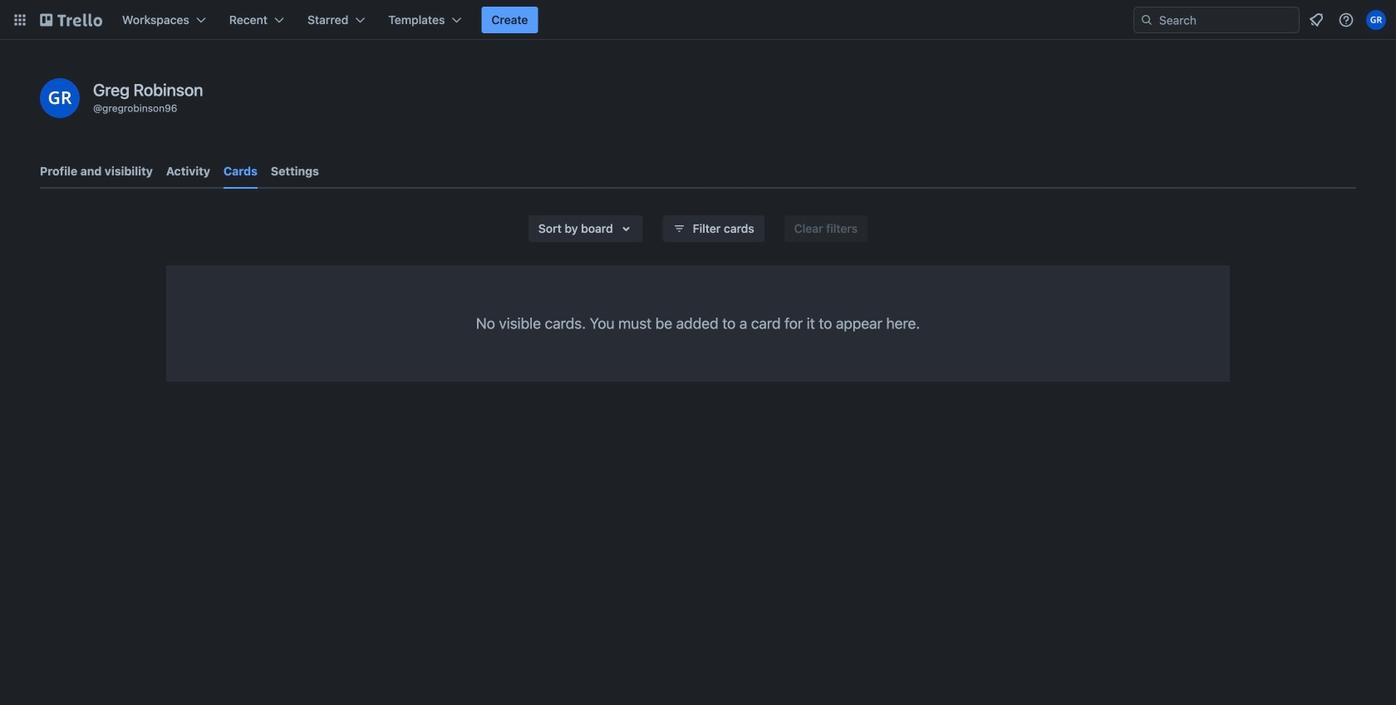 Task type: vqa. For each thing, say whether or not it's contained in the screenshot.
Primary Element
yes



Task type: describe. For each thing, give the bounding box(es) containing it.
Search field
[[1154, 8, 1300, 32]]

greg robinson (gregrobinson96) image
[[1367, 10, 1387, 30]]

primary element
[[0, 0, 1397, 40]]

open information menu image
[[1339, 12, 1355, 28]]

greg robinson (gregrobinson96) image
[[40, 78, 80, 118]]

back to home image
[[40, 7, 102, 33]]



Task type: locate. For each thing, give the bounding box(es) containing it.
0 notifications image
[[1307, 10, 1327, 30]]

search image
[[1141, 13, 1154, 27]]



